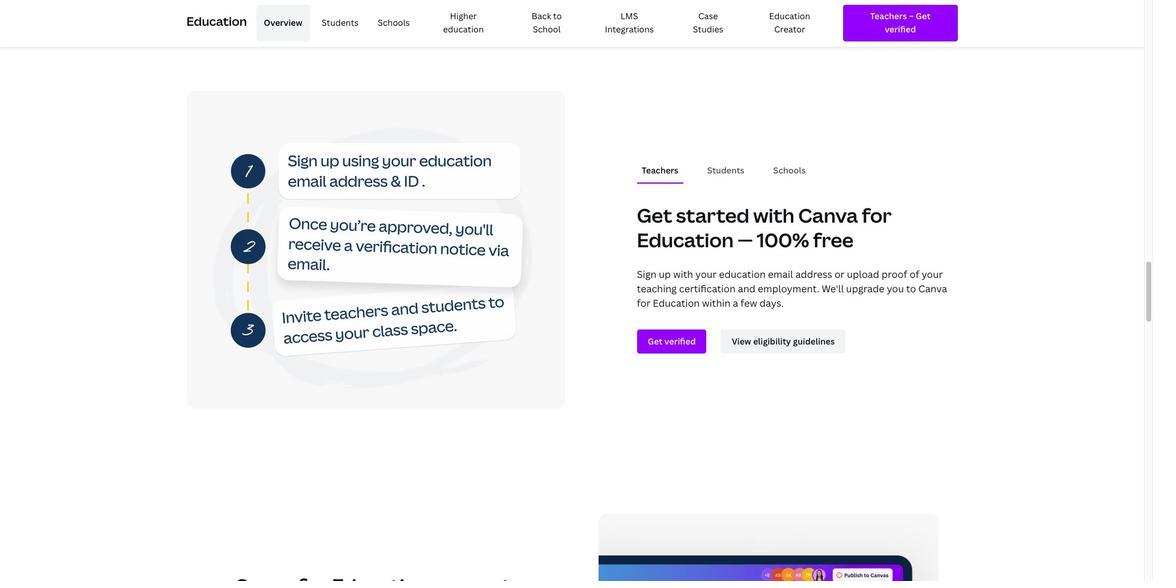 Task type: locate. For each thing, give the bounding box(es) containing it.
0 vertical spatial for
[[862, 202, 892, 228]]

0 horizontal spatial your
[[696, 268, 717, 281]]

employment.
[[758, 282, 820, 295]]

upload
[[847, 268, 880, 281]]

1 horizontal spatial education
[[719, 268, 766, 281]]

with right the —
[[753, 202, 795, 228]]

with right up
[[673, 268, 693, 281]]

1 horizontal spatial your
[[922, 268, 943, 281]]

to down of
[[907, 282, 916, 295]]

with inside get started with canva for education — 100% free
[[753, 202, 795, 228]]

1 vertical spatial to
[[907, 282, 916, 295]]

overview link
[[257, 5, 310, 41]]

to inside back to school
[[553, 10, 562, 22]]

1 vertical spatial for
[[637, 297, 651, 310]]

education element
[[187, 0, 958, 46]]

schools link
[[371, 5, 417, 41]]

teachers button
[[637, 159, 683, 182]]

1 horizontal spatial canva
[[919, 282, 947, 295]]

get
[[637, 202, 672, 228]]

your
[[696, 268, 717, 281], [922, 268, 943, 281]]

canva down schools button
[[799, 202, 858, 228]]

education
[[443, 24, 484, 35], [719, 268, 766, 281]]

for right free
[[862, 202, 892, 228]]

1 horizontal spatial with
[[753, 202, 795, 228]]

menu bar containing higher education
[[252, 5, 834, 41]]

menu bar
[[252, 5, 834, 41]]

education up and at the right
[[719, 268, 766, 281]]

schools
[[378, 17, 410, 28], [773, 165, 806, 176]]

100%
[[757, 227, 809, 253]]

0 vertical spatial students
[[322, 17, 359, 28]]

1 horizontal spatial schools
[[773, 165, 806, 176]]

for inside get started with canva for education — 100% free
[[862, 202, 892, 228]]

case
[[698, 10, 718, 22]]

0 vertical spatial education
[[443, 24, 484, 35]]

or
[[835, 268, 845, 281]]

1 horizontal spatial for
[[862, 202, 892, 228]]

2 your from the left
[[922, 268, 943, 281]]

school
[[533, 24, 561, 35]]

menu bar inside "education" element
[[252, 5, 834, 41]]

1 vertical spatial canva
[[919, 282, 947, 295]]

case studies link
[[675, 5, 741, 41]]

with inside sign up with your education email address or upload proof of your teaching certification and employment. we'll upgrade you to canva for education within a few days.
[[673, 268, 693, 281]]

back to school
[[532, 10, 562, 35]]

you
[[887, 282, 904, 295]]

for down teaching
[[637, 297, 651, 310]]

0 horizontal spatial with
[[673, 268, 693, 281]]

education
[[769, 10, 810, 22], [187, 13, 247, 30], [637, 227, 734, 253], [653, 297, 700, 310]]

started
[[676, 202, 750, 228]]

1 horizontal spatial students
[[707, 165, 745, 176]]

to right "back"
[[553, 10, 562, 22]]

canva down of
[[919, 282, 947, 295]]

0 vertical spatial canva
[[799, 202, 858, 228]]

0 horizontal spatial to
[[553, 10, 562, 22]]

verification workflow image
[[187, 91, 565, 409]]

0 horizontal spatial students
[[322, 17, 359, 28]]

your up the certification
[[696, 268, 717, 281]]

integrations
[[605, 24, 654, 35]]

students up started
[[707, 165, 745, 176]]

1 horizontal spatial to
[[907, 282, 916, 295]]

lms integrations
[[605, 10, 654, 35]]

education down the higher
[[443, 24, 484, 35]]

sign up with your education email address or upload proof of your teaching certification and employment. we'll upgrade you to canva for education within a few days.
[[637, 268, 947, 310]]

education inside sign up with your education email address or upload proof of your teaching certification and employment. we'll upgrade you to canva for education within a few days.
[[719, 268, 766, 281]]

1 vertical spatial education
[[719, 268, 766, 281]]

canva
[[799, 202, 858, 228], [919, 282, 947, 295]]

0 vertical spatial with
[[753, 202, 795, 228]]

students left schools link
[[322, 17, 359, 28]]

1 vertical spatial schools
[[773, 165, 806, 176]]

0 horizontal spatial for
[[637, 297, 651, 310]]

for
[[862, 202, 892, 228], [637, 297, 651, 310]]

0 vertical spatial schools
[[378, 17, 410, 28]]

email
[[768, 268, 793, 281]]

sign up with your education email address or upload proof of your teaching certification and employment. we'll upgrade you to canva for education within a few days. tab panel
[[637, 258, 958, 363]]

students
[[322, 17, 359, 28], [707, 165, 745, 176]]

canva inside get started with canva for education — 100% free
[[799, 202, 858, 228]]

0 vertical spatial to
[[553, 10, 562, 22]]

1 vertical spatial students
[[707, 165, 745, 176]]

1 vertical spatial with
[[673, 268, 693, 281]]

free
[[813, 227, 854, 253]]

0 horizontal spatial education
[[443, 24, 484, 35]]

a
[[733, 297, 738, 310]]

back
[[532, 10, 551, 22]]

education inside get started with canva for education — 100% free
[[637, 227, 734, 253]]

to
[[553, 10, 562, 22], [907, 282, 916, 295]]

0 horizontal spatial schools
[[378, 17, 410, 28]]

back to school link
[[510, 5, 584, 41]]

we'll
[[822, 282, 844, 295]]

0 horizontal spatial canva
[[799, 202, 858, 228]]

with
[[753, 202, 795, 228], [673, 268, 693, 281]]

your right of
[[922, 268, 943, 281]]



Task type: describe. For each thing, give the bounding box(es) containing it.
higher
[[450, 10, 477, 22]]

students inside button
[[707, 165, 745, 176]]

proof
[[882, 268, 908, 281]]

few
[[741, 297, 757, 310]]

creator
[[774, 24, 805, 35]]

higher education
[[443, 10, 484, 35]]

lms integrations link
[[589, 5, 671, 41]]

students link
[[315, 5, 366, 41]]

education creator link
[[746, 5, 834, 41]]

teachers
[[642, 165, 679, 176]]

with for canva
[[753, 202, 795, 228]]

overview
[[264, 17, 302, 28]]

students inside "education" element
[[322, 17, 359, 28]]

with for your
[[673, 268, 693, 281]]

education creator
[[769, 10, 810, 35]]

education inside sign up with your education email address or upload proof of your teaching certification and employment. we'll upgrade you to canva for education within a few days.
[[653, 297, 700, 310]]

within
[[702, 297, 731, 310]]

teaching
[[637, 282, 677, 295]]

upgrade
[[846, 282, 885, 295]]

and
[[738, 282, 756, 295]]

to inside sign up with your education email address or upload proof of your teaching certification and employment. we'll upgrade you to canva for education within a few days.
[[907, 282, 916, 295]]

for inside sign up with your education email address or upload proof of your teaching certification and employment. we'll upgrade you to canva for education within a few days.
[[637, 297, 651, 310]]

schools inside schools link
[[378, 17, 410, 28]]

students button
[[703, 159, 749, 182]]

sign
[[637, 268, 657, 281]]

get started with canva for education — 100% free
[[637, 202, 892, 253]]

—
[[738, 227, 753, 253]]

days.
[[760, 297, 784, 310]]

schools button
[[769, 159, 811, 182]]

address
[[796, 268, 832, 281]]

certification
[[679, 282, 736, 295]]

teachers – get verified image
[[854, 10, 947, 37]]

schools inside schools button
[[773, 165, 806, 176]]

lms
[[621, 10, 638, 22]]

canva inside sign up with your education email address or upload proof of your teaching certification and employment. we'll upgrade you to canva for education within a few days.
[[919, 282, 947, 295]]

studies
[[693, 24, 724, 35]]

1 your from the left
[[696, 268, 717, 281]]

case studies
[[693, 10, 724, 35]]

of
[[910, 268, 920, 281]]

up
[[659, 268, 671, 281]]

higher education link
[[422, 5, 505, 41]]



Task type: vqa. For each thing, say whether or not it's contained in the screenshot.
the bottom Canva
yes



